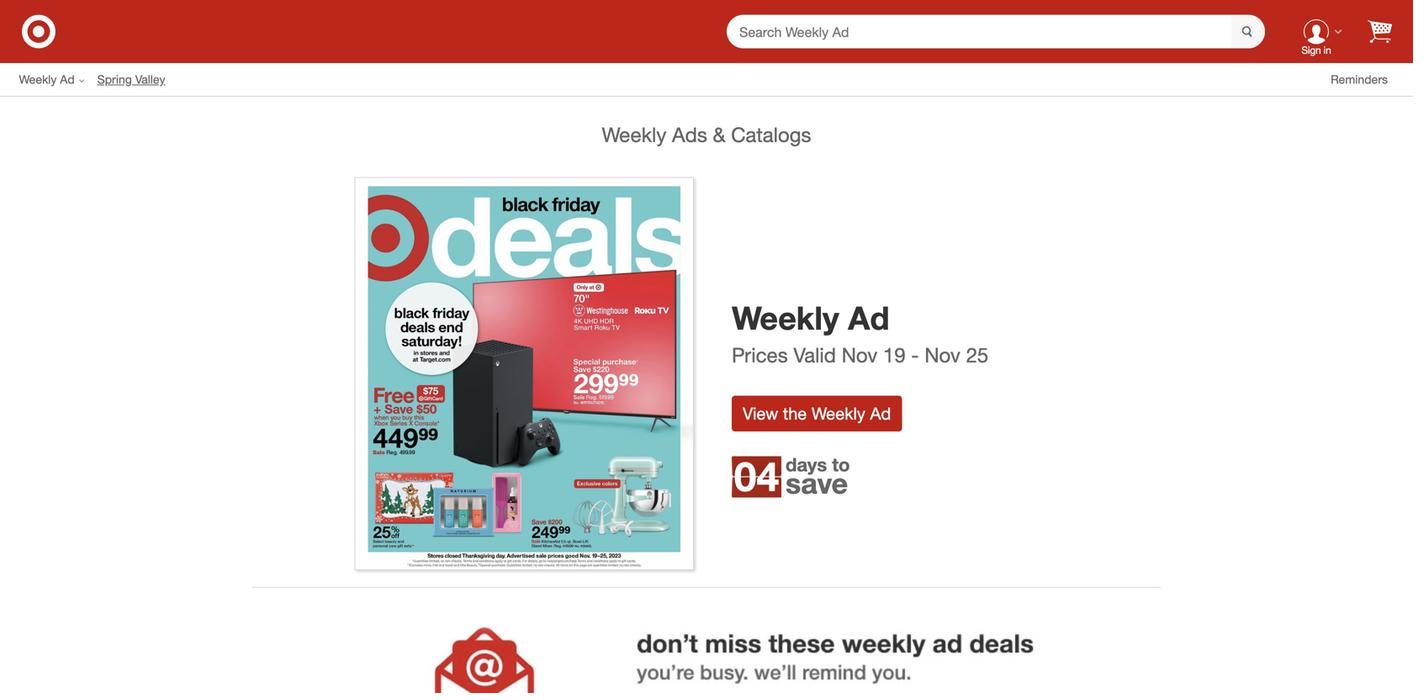 Task type: describe. For each thing, give the bounding box(es) containing it.
go to target.com image
[[22, 15, 56, 48]]

04 days to
[[734, 452, 850, 501]]

sign in
[[1302, 44, 1331, 57]]

save
[[786, 465, 848, 500]]

prices
[[732, 343, 788, 367]]

2 nov from the left
[[925, 343, 961, 367]]

view your cart on target.com image
[[1368, 20, 1392, 43]]

ad for weekly ad
[[60, 72, 75, 87]]

valid
[[794, 343, 836, 367]]

ad for weekly ad prices valid nov 19 - nov 25
[[848, 298, 890, 337]]

catalogs
[[731, 122, 811, 147]]

weekly ad
[[19, 72, 75, 87]]

25
[[966, 343, 989, 367]]

Search Weekly Ad search field
[[727, 15, 1265, 50]]

ads
[[672, 122, 707, 147]]

view the weekly ad
[[743, 403, 891, 423]]

19
[[883, 343, 906, 367]]

sign
[[1302, 44, 1321, 57]]

weekly for weekly ad
[[19, 72, 57, 87]]

spring
[[97, 72, 132, 87]]

weekly inside button
[[812, 403, 866, 423]]

view
[[743, 403, 778, 423]]

weekly ad prices valid nov 19 - nov 25
[[732, 298, 989, 367]]

reminders link
[[1331, 71, 1401, 88]]



Task type: vqa. For each thing, say whether or not it's contained in the screenshot.
the Weekly within the Weekly Ad link
yes



Task type: locate. For each thing, give the bounding box(es) containing it.
0 horizontal spatial nov
[[842, 343, 878, 367]]

04
[[734, 452, 779, 501]]

weekly for weekly ad prices valid nov 19 - nov 25
[[732, 298, 839, 337]]

weekly right the the
[[812, 403, 866, 423]]

weekly for weekly ads & catalogs
[[602, 122, 667, 147]]

sign in link
[[1290, 5, 1343, 58]]

1 vertical spatial ad
[[848, 298, 890, 337]]

reminders
[[1331, 72, 1388, 87]]

nov right -
[[925, 343, 961, 367]]

1 horizontal spatial nov
[[925, 343, 961, 367]]

&
[[713, 122, 726, 147]]

weekly up prices
[[732, 298, 839, 337]]

nov left '19'
[[842, 343, 878, 367]]

-
[[911, 343, 919, 367]]

ad inside button
[[870, 403, 891, 423]]

valley
[[135, 72, 165, 87]]

0 vertical spatial ad
[[60, 72, 75, 87]]

weekly ads & catalogs
[[602, 122, 811, 147]]

view the weekly ad button
[[732, 396, 902, 431]]

ad left spring
[[60, 72, 75, 87]]

spring valley link
[[97, 71, 178, 88]]

form
[[727, 15, 1265, 50]]

weekly inside weekly ad prices valid nov 19 - nov 25
[[732, 298, 839, 337]]

don't miss these weekly ad deals. you're busy. we'll remind you. sign up now. image
[[268, 588, 1145, 693]]

weekly down go to target.com icon
[[19, 72, 57, 87]]

ad down '19'
[[870, 403, 891, 423]]

weekly left ads
[[602, 122, 667, 147]]

1 nov from the left
[[842, 343, 878, 367]]

ad up '19'
[[848, 298, 890, 337]]

nov
[[842, 343, 878, 367], [925, 343, 961, 367]]

in
[[1324, 44, 1331, 57]]

weekly ad link
[[19, 71, 97, 88]]

ad
[[60, 72, 75, 87], [848, 298, 890, 337], [870, 403, 891, 423]]

to
[[832, 453, 850, 475]]

weekly
[[19, 72, 57, 87], [602, 122, 667, 147], [732, 298, 839, 337], [812, 403, 866, 423]]

ad inside weekly ad prices valid nov 19 - nov 25
[[848, 298, 890, 337]]

2 vertical spatial ad
[[870, 403, 891, 423]]

the
[[783, 403, 807, 423]]

spring valley
[[97, 72, 165, 87]]

view the weekly ad image
[[355, 177, 694, 570]]

days
[[786, 453, 827, 475]]



